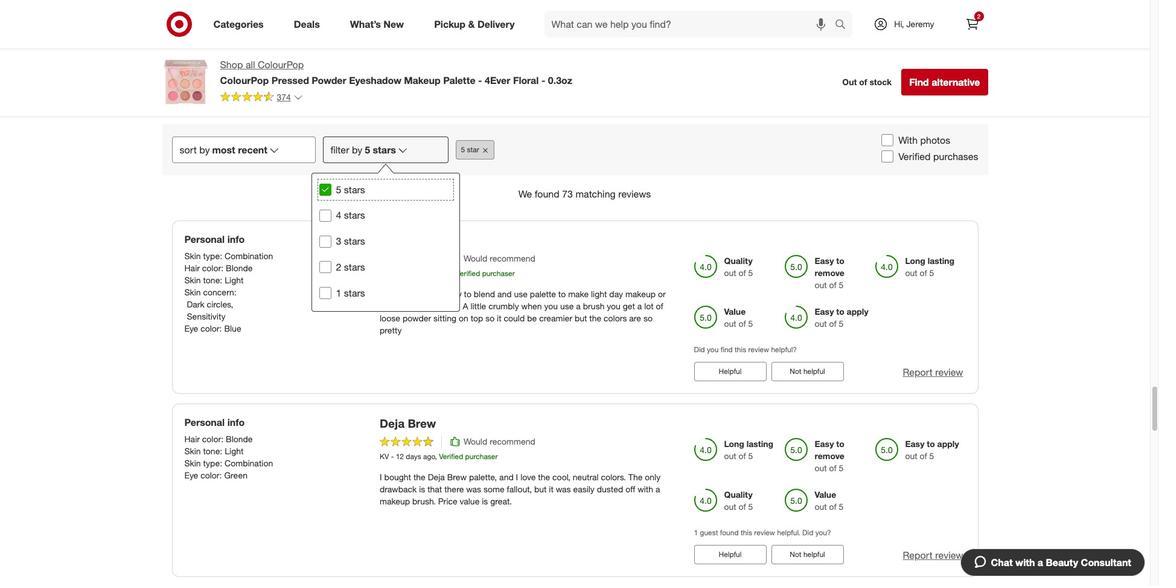 Task type: describe. For each thing, give the bounding box(es) containing it.
1 vertical spatial colourpop
[[220, 74, 269, 86]]

hi,
[[895, 19, 905, 29]]

get
[[623, 301, 635, 311]]

1 horizontal spatial ,
[[435, 452, 437, 461]]

type inside personal info hair color : blonde skin tone : light skin type : combination eye color : green
[[203, 458, 220, 468]]

most
[[212, 144, 235, 156]]

5 stars
[[336, 183, 365, 195]]

shop
[[220, 59, 243, 71]]

sort
[[180, 144, 197, 156]]

ago
[[424, 452, 435, 461]]

1 quality from the top
[[725, 256, 753, 266]]

1 stars
[[336, 287, 365, 299]]

are
[[630, 313, 642, 323]]

report review for personal info skin type : combination hair color : blonde skin tone : light skin concern : dark circles , sensitivity eye color : blue
[[903, 366, 964, 378]]

2 quality out of 5 from the top
[[725, 489, 754, 512]]

1 horizontal spatial -
[[479, 74, 482, 86]]

out of stock
[[843, 77, 892, 87]]

review inside button
[[577, 4, 600, 13]]

or
[[658, 289, 666, 299]]

night.
[[440, 301, 461, 311]]

dusted
[[597, 484, 624, 494]]

1 was from the left
[[467, 484, 482, 494]]

2 horizontal spatial value
[[815, 489, 837, 499]]

3 stars
[[336, 235, 365, 247]]

brush
[[583, 301, 605, 311]]

deals
[[294, 18, 320, 30]]

report review button for personal info hair color : blonde skin tone : light skin type : combination eye color : green
[[903, 548, 964, 562]]

eyeshadow
[[349, 74, 402, 86]]

crumbly
[[489, 301, 519, 311]]

helpful.
[[778, 528, 801, 537]]

personal for personal info skin type : combination hair color : blonde skin tone : light skin concern : dark circles , sensitivity eye color : blue
[[185, 233, 225, 245]]

not helpful button for personal info hair color : blonde skin tone : light skin type : combination eye color : green
[[772, 545, 844, 564]]

pickup & delivery link
[[424, 11, 530, 37]]

with photos
[[899, 134, 951, 146]]

fallout,
[[507, 484, 532, 494]]

light
[[591, 289, 607, 299]]

related
[[574, 46, 612, 60]]

we found 73 matching reviews
[[519, 188, 651, 200]]

cosmetic finish
[[397, 82, 455, 92]]

0 vertical spatial use
[[514, 289, 528, 299]]

filter
[[331, 144, 350, 156]]

2 i from the left
[[516, 472, 519, 482]]

info for personal info hair color : blonde skin tone : light skin type : combination eye color : green
[[228, 416, 245, 428]]

dark
[[187, 299, 205, 309]]

stars for 2 stars
[[344, 261, 365, 273]]

2 vertical spatial verified
[[439, 452, 464, 461]]

1 horizontal spatial did
[[803, 528, 814, 537]]

i bought the deja brew palette, and i love the cool, neutral colors. the only drawback is that there was some fallout, but it was easily dusted off with a makeup brush. price value is great.
[[380, 472, 661, 506]]

jeremy
[[907, 19, 935, 29]]

categories link
[[203, 11, 279, 37]]

stars for 3 stars
[[344, 235, 365, 247]]

report for personal info hair color : blonde skin tone : light skin type : combination eye color : green
[[903, 549, 933, 561]]

12
[[396, 452, 404, 461]]

1 quality out of 5 from the top
[[725, 256, 754, 278]]

days
[[406, 452, 422, 461]]

2 so from the left
[[644, 313, 653, 323]]

0 horizontal spatial did
[[694, 345, 705, 354]]

reviews
[[619, 188, 651, 200]]

stars for 1 stars
[[344, 287, 365, 299]]

blonde inside personal info skin type : combination hair color : blonde skin tone : light skin concern : dark circles , sensitivity eye color : blue
[[226, 263, 253, 273]]

verified purchases
[[899, 150, 979, 162]]

a
[[463, 301, 469, 311]]

on
[[459, 313, 469, 323]]

new
[[384, 18, 404, 30]]

0 horizontal spatial -
[[391, 452, 394, 461]]

personal info hair color : blonde skin tone : light skin type : combination eye color : green
[[185, 416, 273, 480]]

not for personal info skin type : combination hair color : blonde skin tone : light skin concern : dark circles , sensitivity eye color : blue
[[790, 367, 802, 376]]

0 vertical spatial beauty
[[488, 82, 515, 92]]

1 for 1 guest found this review helpful. did you?
[[694, 528, 699, 537]]

for
[[427, 301, 437, 311]]

1 skin from the top
[[185, 251, 201, 261]]

with inside i bought the deja brew palette, and i love the cool, neutral colors. the only drawback is that there was some fallout, but it was easily dusted off with a makeup brush. price value is great.
[[638, 484, 654, 494]]

green
[[224, 470, 248, 480]]

powder
[[312, 74, 347, 86]]

0 vertical spatial value out of 5
[[725, 306, 754, 329]]

0 horizontal spatial it
[[408, 301, 413, 311]]

deals link
[[284, 11, 335, 37]]

colors,
[[417, 289, 442, 299]]

helpful button for personal info skin type : combination hair color : blonde skin tone : light skin concern : dark circles , sensitivity eye color : blue
[[694, 362, 767, 381]]

0 vertical spatial purchaser
[[483, 269, 515, 278]]

that
[[428, 484, 442, 494]]

very nice colors, easy to blend and use palette to make light day makeup or darken it up for night. a little crumbly when you use a brush you get a lot of loose powder sitting on top so it could be creamier but the colors are so pretty
[[380, 289, 666, 335]]

personal for personal info hair color : blonde skin tone : light skin type : combination eye color : green
[[185, 416, 225, 428]]

palette
[[444, 74, 476, 86]]

kv
[[380, 452, 389, 461]]

1 vertical spatial long
[[725, 438, 745, 449]]

a right chat
[[1038, 556, 1044, 569]]

5 stars checkbox
[[319, 184, 331, 196]]

darken
[[380, 301, 406, 311]]

delivery
[[478, 18, 515, 30]]

helpful for personal info skin type : combination hair color : blonde skin tone : light skin concern : dark circles , sensitivity eye color : blue
[[804, 367, 826, 376]]

1 vertical spatial verified
[[456, 269, 481, 278]]

0 vertical spatial brew
[[408, 416, 436, 430]]

only
[[645, 472, 661, 482]]

sitting
[[434, 313, 457, 323]]

stars for 5 stars
[[344, 183, 365, 195]]

little
[[471, 301, 487, 311]]

drawback
[[380, 484, 417, 494]]

off
[[626, 484, 636, 494]]

1 vertical spatial beauty
[[1047, 556, 1079, 569]]

a inside i bought the deja brew palette, and i love the cool, neutral colors. the only drawback is that there was some fallout, but it was easily dusted off with a makeup brush. price value is great.
[[656, 484, 661, 494]]

powder
[[403, 313, 431, 323]]

the inside "very nice colors, easy to blend and use palette to make light day makeup or darken it up for night. a little crumbly when you use a brush you get a lot of loose powder sitting on top so it could be creamier but the colors are so pretty"
[[590, 313, 602, 323]]

374
[[277, 92, 291, 102]]

a down make
[[577, 301, 581, 311]]

0 horizontal spatial lasting
[[747, 438, 774, 449]]

2 quality from the top
[[725, 489, 753, 499]]

light inside personal info skin type : combination hair color : blonde skin tone : light skin concern : dark circles , sensitivity eye color : blue
[[225, 275, 244, 285]]

search button
[[830, 11, 859, 40]]

brew inside i bought the deja brew palette, and i love the cool, neutral colors. the only drawback is that there was some fallout, but it was easily dusted off with a makeup brush. price value is great.
[[448, 472, 467, 482]]

not helpful for personal info hair color : blonde skin tone : light skin type : combination eye color : green
[[790, 550, 826, 559]]

did you find this review helpful?
[[694, 345, 797, 354]]

cosmetic
[[397, 82, 433, 92]]

this for personal info skin type : combination hair color : blonde skin tone : light skin concern : dark circles , sensitivity eye color : blue
[[735, 345, 747, 354]]

0 horizontal spatial the
[[414, 472, 426, 482]]

eye inside personal info hair color : blonde skin tone : light skin type : combination eye color : green
[[185, 470, 198, 480]]

categories
[[214, 18, 264, 30]]

1 horizontal spatial is
[[482, 496, 488, 506]]

and for personal info skin type : combination hair color : blonde skin tone : light skin concern : dark circles , sensitivity eye color : blue
[[498, 289, 512, 299]]

2 stars
[[336, 261, 365, 273]]

hair inside personal info skin type : combination hair color : blonde skin tone : light skin concern : dark circles , sensitivity eye color : blue
[[185, 263, 200, 273]]

and for personal info hair color : blonde skin tone : light skin type : combination eye color : green
[[500, 472, 514, 482]]

star
[[467, 145, 480, 154]]

bought
[[385, 472, 411, 482]]

kv - 12 days ago , verified purchaser
[[380, 452, 498, 461]]

1 guest found this review helpful. did you?
[[694, 528, 832, 537]]

stars right filter
[[373, 144, 396, 156]]

love
[[521, 472, 536, 482]]

1 vertical spatial easy to apply out of 5
[[906, 438, 960, 461]]

out
[[843, 77, 858, 87]]

some
[[484, 484, 505, 494]]

a left lot
[[638, 301, 642, 311]]

makeup inside i bought the deja brew palette, and i love the cool, neutral colors. the only drawback is that there was some fallout, but it was easily dusted off with a makeup brush. price value is great.
[[380, 496, 410, 506]]

it inside i bought the deja brew palette, and i love the cool, neutral colors. the only drawback is that there was some fallout, but it was easily dusted off with a makeup brush. price value is great.
[[549, 484, 554, 494]]

not for personal info hair color : blonde skin tone : light skin type : combination eye color : green
[[790, 550, 802, 559]]

circles
[[207, 299, 231, 309]]

1 vertical spatial found
[[721, 528, 739, 537]]

2 for 2
[[978, 13, 981, 20]]

1 vertical spatial long lasting out of 5
[[725, 438, 774, 461]]

but inside i bought the deja brew palette, and i love the cool, neutral colors. the only drawback is that there was some fallout, but it was easily dusted off with a makeup brush. price value is great.
[[535, 484, 547, 494]]

purpose
[[517, 82, 548, 92]]

0 vertical spatial long lasting out of 5
[[906, 256, 955, 278]]

price
[[438, 496, 458, 506]]

2 horizontal spatial you
[[708, 345, 719, 354]]

0 horizontal spatial found
[[535, 188, 560, 200]]

all
[[246, 59, 255, 71]]

1 vertical spatial it
[[497, 313, 502, 323]]

2 link
[[960, 11, 986, 37]]

colors
[[604, 313, 627, 323]]

2 was from the left
[[556, 484, 571, 494]]

concern
[[203, 287, 234, 297]]

image of colourpop pressed powder eyeshadow makeup palette - 4ever floral - 0.3oz image
[[162, 58, 211, 106]]

when
[[522, 301, 542, 311]]

helpful for personal info hair color : blonde skin tone : light skin type : combination eye color : green
[[719, 550, 742, 559]]

value inside i bought the deja brew palette, and i love the cool, neutral colors. the only drawback is that there was some fallout, but it was easily dusted off with a makeup brush. price value is great.
[[460, 496, 480, 506]]

easy to remove out of 5 for personal info hair color : blonde skin tone : light skin type : combination eye color : green
[[815, 438, 845, 473]]

blend
[[474, 289, 495, 299]]

hi, jeremy
[[895, 19, 935, 29]]

chat with a beauty consultant
[[992, 556, 1132, 569]]



Task type: locate. For each thing, give the bounding box(es) containing it.
1 not helpful from the top
[[790, 367, 826, 376]]

skin
[[185, 251, 201, 261], [185, 275, 201, 285], [185, 287, 201, 297], [185, 446, 201, 456], [185, 458, 201, 468]]

not helpful for personal info skin type : combination hair color : blonde skin tone : light skin concern : dark circles , sensitivity eye color : blue
[[790, 367, 826, 376]]

hair
[[185, 263, 200, 273], [185, 434, 200, 444]]

would recommend up palette,
[[464, 436, 536, 446]]

2 not helpful from the top
[[790, 550, 826, 559]]

0 horizontal spatial you
[[545, 301, 558, 311]]

2 not from the top
[[790, 550, 802, 559]]

0 horizontal spatial deja
[[380, 416, 405, 430]]

easy inside "very nice colors, easy to blend and use palette to make light day makeup or darken it up for night. a little crumbly when you use a brush you get a lot of loose powder sitting on top so it could be creamier but the colors are so pretty"
[[445, 289, 462, 299]]

would
[[464, 253, 488, 263], [464, 436, 488, 446]]

1 horizontal spatial the
[[538, 472, 550, 482]]

colourpop down all
[[220, 74, 269, 86]]

What can we help you find? suggestions appear below search field
[[545, 11, 839, 37]]

combination inside personal info hair color : blonde skin tone : light skin type : combination eye color : green
[[225, 458, 273, 468]]

color
[[202, 263, 221, 273], [201, 323, 220, 334], [202, 434, 221, 444], [201, 470, 220, 480]]

not
[[790, 367, 802, 376], [790, 550, 802, 559]]

so right top
[[486, 313, 495, 323]]

2 hair from the top
[[185, 434, 200, 444]]

helpful button for personal info hair color : blonde skin tone : light skin type : combination eye color : green
[[694, 545, 767, 564]]

2 helpful button from the top
[[694, 545, 767, 564]]

1 vertical spatial remove
[[815, 451, 845, 461]]

1 vertical spatial type
[[203, 458, 220, 468]]

you up creamier
[[545, 301, 558, 311]]

beauty left the consultant
[[1047, 556, 1079, 569]]

write a review button
[[546, 0, 605, 19]]

blonde inside personal info hair color : blonde skin tone : light skin type : combination eye color : green
[[226, 434, 253, 444]]

deja inside i bought the deja brew palette, and i love the cool, neutral colors. the only drawback is that there was some fallout, but it was easily dusted off with a makeup brush. price value is great.
[[428, 472, 445, 482]]

1 horizontal spatial but
[[575, 313, 587, 323]]

1 helpful button from the top
[[694, 362, 767, 381]]

2 would from the top
[[464, 436, 488, 446]]

1 personal from the top
[[185, 233, 225, 245]]

and up crumbly
[[498, 289, 512, 299]]

combination
[[225, 251, 273, 261], [225, 458, 273, 468]]

2 info from the top
[[228, 416, 245, 428]]

0 horizontal spatial value out of 5
[[725, 306, 754, 329]]

beauty left purpose
[[488, 82, 515, 92]]

1 light from the top
[[225, 275, 244, 285]]

stars up the '1 stars'
[[344, 261, 365, 273]]

what's
[[350, 18, 381, 30]]

found right guest
[[721, 528, 739, 537]]

combination inside personal info skin type : combination hair color : blonde skin tone : light skin concern : dark circles , sensitivity eye color : blue
[[225, 251, 273, 261]]

lot
[[645, 301, 654, 311]]

1 vertical spatial easy to remove out of 5
[[815, 438, 845, 473]]

colors.
[[601, 472, 627, 482]]

neutral
[[573, 472, 599, 482]]

helpful button down find
[[694, 362, 767, 381]]

verified
[[899, 150, 931, 162], [456, 269, 481, 278], [439, 452, 464, 461]]

pickup
[[434, 18, 466, 30]]

make
[[569, 289, 589, 299]]

the down days
[[414, 472, 426, 482]]

value out of 5
[[725, 306, 754, 329], [815, 489, 844, 512]]

this right guest
[[741, 528, 753, 537]]

brew up ago
[[408, 416, 436, 430]]

type inside personal info skin type : combination hair color : blonde skin tone : light skin concern : dark circles , sensitivity eye color : blue
[[203, 251, 220, 261]]

and inside "very nice colors, easy to blend and use palette to make light day makeup or darken it up for night. a little crumbly when you use a brush you get a lot of loose powder sitting on top so it could be creamier but the colors are so pretty"
[[498, 289, 512, 299]]

0 vertical spatial tone
[[203, 275, 220, 285]]

is up the brush.
[[419, 484, 425, 494]]

0 horizontal spatial ,
[[231, 299, 233, 309]]

1 vertical spatial brew
[[448, 472, 467, 482]]

73
[[563, 188, 573, 200]]

long
[[906, 256, 926, 266], [725, 438, 745, 449]]

purchaser up palette,
[[466, 452, 498, 461]]

1 vertical spatial blonde
[[226, 434, 253, 444]]

easy to remove out of 5
[[815, 256, 845, 290], [815, 438, 845, 473]]

0 vertical spatial info
[[228, 233, 245, 245]]

0 horizontal spatial is
[[419, 484, 425, 494]]

up
[[415, 301, 425, 311]]

info for personal info skin type : combination hair color : blonde skin tone : light skin concern : dark circles , sensitivity eye color : blue
[[228, 233, 245, 245]]

1 horizontal spatial i
[[516, 472, 519, 482]]

2 stars checkbox
[[319, 261, 331, 273]]

search
[[830, 19, 859, 31]]

eye inside personal info skin type : combination hair color : blonde skin tone : light skin concern : dark circles , sensitivity eye color : blue
[[185, 323, 198, 334]]

purchases
[[934, 150, 979, 162]]

recommend up love
[[490, 436, 536, 446]]

be
[[528, 313, 537, 323]]

1 horizontal spatial 1
[[694, 528, 699, 537]]

1 horizontal spatial use
[[561, 301, 574, 311]]

2 combination from the top
[[225, 458, 273, 468]]

, inside personal info skin type : combination hair color : blonde skin tone : light skin concern : dark circles , sensitivity eye color : blue
[[231, 299, 233, 309]]

stock
[[870, 77, 892, 87]]

report review for personal info hair color : blonde skin tone : light skin type : combination eye color : green
[[903, 549, 964, 561]]

1 type from the top
[[203, 251, 220, 261]]

i
[[380, 472, 382, 482], [516, 472, 519, 482]]

2 horizontal spatial it
[[549, 484, 554, 494]]

helpful down the 1 guest found this review helpful. did you?
[[719, 550, 742, 559]]

2 vertical spatial ,
[[435, 452, 437, 461]]

, right days
[[435, 452, 437, 461]]

4ever
[[485, 74, 511, 86]]

1 recommend from the top
[[490, 253, 536, 263]]

1 vertical spatial helpful
[[719, 550, 742, 559]]

0 vertical spatial it
[[408, 301, 413, 311]]

2 easy to remove out of 5 from the top
[[815, 438, 845, 473]]

0 vertical spatial helpful
[[719, 367, 742, 376]]

2 remove from the top
[[815, 451, 845, 461]]

long lasting out of 5
[[906, 256, 955, 278], [725, 438, 774, 461]]

0 vertical spatial type
[[203, 251, 220, 261]]

eye
[[185, 323, 198, 334], [185, 470, 198, 480]]

stars down 2 stars
[[344, 287, 365, 299]]

3 skin from the top
[[185, 287, 201, 297]]

i left bought
[[380, 472, 382, 482]]

1 report from the top
[[903, 366, 933, 378]]

blue
[[224, 323, 241, 334]]

matching
[[576, 188, 616, 200]]

write
[[551, 4, 569, 13]]

combination up green
[[225, 458, 273, 468]]

not helpful button down helpful?
[[772, 362, 844, 381]]

0 horizontal spatial 2
[[336, 261, 342, 273]]

1 remove from the top
[[815, 268, 845, 278]]

1 vertical spatial not helpful button
[[772, 545, 844, 564]]

5 inside button
[[461, 145, 465, 154]]

1 helpful from the top
[[804, 367, 826, 376]]

apply
[[847, 306, 869, 317], [938, 438, 960, 449]]

so down lot
[[644, 313, 653, 323]]

2 would recommend from the top
[[464, 436, 536, 446]]

colourpop
[[258, 59, 304, 71], [220, 74, 269, 86]]

With photos checkbox
[[882, 134, 894, 146]]

light inside personal info hair color : blonde skin tone : light skin type : combination eye color : green
[[225, 446, 244, 456]]

would recommend up , verified purchaser
[[464, 253, 536, 263]]

sensitivity
[[187, 311, 226, 321]]

0 horizontal spatial so
[[486, 313, 495, 323]]

cool,
[[553, 472, 571, 482]]

2 for 2 stars
[[336, 261, 342, 273]]

reviews
[[525, 46, 571, 60]]

5 skin from the top
[[185, 458, 201, 468]]

i left love
[[516, 472, 519, 482]]

was down cool,
[[556, 484, 571, 494]]

0 vertical spatial but
[[575, 313, 587, 323]]

it left up at the left
[[408, 301, 413, 311]]

0 horizontal spatial value
[[460, 496, 480, 506]]

1 right the 1 stars option
[[336, 287, 342, 299]]

verified up blend in the left of the page
[[456, 269, 481, 278]]

1 tone from the top
[[203, 275, 220, 285]]

beauty purpose
[[488, 82, 548, 92]]

personal inside personal info skin type : combination hair color : blonde skin tone : light skin concern : dark circles , sensitivity eye color : blue
[[185, 233, 225, 245]]

verified right ago
[[439, 452, 464, 461]]

1 vertical spatial deja
[[428, 472, 445, 482]]

light up green
[[225, 446, 244, 456]]

it down crumbly
[[497, 313, 502, 323]]

1 vertical spatial purchaser
[[466, 452, 498, 461]]

would up , verified purchaser
[[464, 253, 488, 263]]

1 would from the top
[[464, 253, 488, 263]]

1 hair from the top
[[185, 263, 200, 273]]

2 helpful from the top
[[804, 550, 826, 559]]

1 report review button from the top
[[903, 366, 964, 379]]

1 horizontal spatial easy to apply out of 5
[[906, 438, 960, 461]]

0 vertical spatial recommend
[[490, 253, 536, 263]]

4 stars checkbox
[[319, 210, 331, 222]]

0 horizontal spatial apply
[[847, 306, 869, 317]]

could
[[504, 313, 525, 323]]

2 eye from the top
[[185, 470, 198, 480]]

with inside chat with a beauty consultant button
[[1016, 556, 1036, 569]]

filter by 5 stars
[[331, 144, 396, 156]]

you up colors
[[607, 301, 621, 311]]

this for personal info hair color : blonde skin tone : light skin type : combination eye color : green
[[741, 528, 753, 537]]

5 star
[[461, 145, 480, 154]]

find alternative
[[910, 76, 981, 88]]

eye left green
[[185, 470, 198, 480]]

0 horizontal spatial i
[[380, 472, 382, 482]]

makeup down 'drawback'
[[380, 496, 410, 506]]

value out of 5 up did you find this review helpful?
[[725, 306, 754, 329]]

1 would recommend from the top
[[464, 253, 536, 263]]

1 horizontal spatial you
[[607, 301, 621, 311]]

day
[[610, 289, 624, 299]]

a
[[571, 4, 575, 13], [577, 301, 581, 311], [638, 301, 642, 311], [656, 484, 661, 494], [1038, 556, 1044, 569]]

value up you?
[[815, 489, 837, 499]]

info inside personal info skin type : combination hair color : blonde skin tone : light skin concern : dark circles , sensitivity eye color : blue
[[228, 233, 245, 245]]

0 horizontal spatial was
[[467, 484, 482, 494]]

easy to apply out of 5
[[815, 306, 869, 329], [906, 438, 960, 461]]

remove
[[815, 268, 845, 278], [815, 451, 845, 461]]

with right chat
[[1016, 556, 1036, 569]]

1 vertical spatial would
[[464, 436, 488, 446]]

0 horizontal spatial long
[[725, 438, 745, 449]]

0 horizontal spatial use
[[514, 289, 528, 299]]

4
[[336, 209, 342, 221]]

palette,
[[469, 472, 497, 482]]

great.
[[491, 496, 512, 506]]

brew up there
[[448, 472, 467, 482]]

2 type from the top
[[203, 458, 220, 468]]

not down helpful?
[[790, 367, 802, 376]]

1 so from the left
[[486, 313, 495, 323]]

helpful for personal info hair color : blonde skin tone : light skin type : combination eye color : green
[[804, 550, 826, 559]]

would up palette,
[[464, 436, 488, 446]]

remove for personal info hair color : blonde skin tone : light skin type : combination eye color : green
[[815, 451, 845, 461]]

1 eye from the top
[[185, 323, 198, 334]]

not helpful down you?
[[790, 550, 826, 559]]

did
[[694, 345, 705, 354], [803, 528, 814, 537]]

0 vertical spatial not
[[790, 367, 802, 376]]

Verified purchases checkbox
[[882, 150, 894, 162]]

1 horizontal spatial apply
[[938, 438, 960, 449]]

1 horizontal spatial with
[[1016, 556, 1036, 569]]

did left you?
[[803, 528, 814, 537]]

1 vertical spatial 1
[[694, 528, 699, 537]]

1 by from the left
[[200, 144, 210, 156]]

guest
[[701, 528, 719, 537]]

info up concern
[[228, 233, 245, 245]]

eye down sensitivity
[[185, 323, 198, 334]]

helpful for personal info skin type : combination hair color : blonde skin tone : light skin concern : dark circles , sensitivity eye color : blue
[[719, 367, 742, 376]]

the
[[629, 472, 643, 482]]

- left '4ever'
[[479, 74, 482, 86]]

1 easy to remove out of 5 from the top
[[815, 256, 845, 290]]

0 vertical spatial easy to remove out of 5
[[815, 256, 845, 290]]

1 vertical spatial but
[[535, 484, 547, 494]]

and up some
[[500, 472, 514, 482]]

1 vertical spatial quality out of 5
[[725, 489, 754, 512]]

loose
[[380, 313, 401, 323]]

combination up concern
[[225, 251, 273, 261]]

1 blonde from the top
[[226, 263, 253, 273]]

,
[[452, 269, 454, 278], [231, 299, 233, 309], [435, 452, 437, 461]]

purchaser up blend in the left of the page
[[483, 269, 515, 278]]

1 stars checkbox
[[319, 287, 331, 299]]

stars right "3" on the top of page
[[344, 235, 365, 247]]

5
[[365, 144, 370, 156], [461, 145, 465, 154], [336, 183, 342, 195], [749, 268, 754, 278], [930, 268, 935, 278], [840, 280, 844, 290], [749, 318, 754, 329], [840, 318, 844, 329], [749, 451, 754, 461], [930, 451, 935, 461], [840, 463, 844, 473], [749, 501, 754, 512], [840, 501, 844, 512]]

0 vertical spatial not helpful
[[790, 367, 826, 376]]

1 info from the top
[[228, 233, 245, 245]]

a down only
[[656, 484, 661, 494]]

1 vertical spatial would recommend
[[464, 436, 536, 446]]

- left 0.3oz
[[542, 74, 546, 86]]

not helpful down helpful?
[[790, 367, 826, 376]]

hair inside personal info hair color : blonde skin tone : light skin type : combination eye color : green
[[185, 434, 200, 444]]

the
[[590, 313, 602, 323], [414, 472, 426, 482], [538, 472, 550, 482]]

helpful down find
[[719, 367, 742, 376]]

report for personal info skin type : combination hair color : blonde skin tone : light skin concern : dark circles , sensitivity eye color : blue
[[903, 366, 933, 378]]

2 personal from the top
[[185, 416, 225, 428]]

&
[[469, 18, 475, 30]]

0 horizontal spatial makeup
[[380, 496, 410, 506]]

-
[[479, 74, 482, 86], [542, 74, 546, 86], [391, 452, 394, 461]]

4 skin from the top
[[185, 446, 201, 456]]

a right "write"
[[571, 4, 575, 13]]

is down some
[[482, 496, 488, 506]]

verified down 'with'
[[899, 150, 931, 162]]

2 by from the left
[[352, 144, 363, 156]]

shop all colourpop colourpop pressed powder eyeshadow makeup palette - 4ever floral - 0.3oz
[[220, 59, 573, 86]]

1 report review from the top
[[903, 366, 964, 378]]

, verified purchaser
[[452, 269, 515, 278]]

not helpful button for personal info skin type : combination hair color : blonde skin tone : light skin concern : dark circles , sensitivity eye color : blue
[[772, 362, 844, 381]]

2 horizontal spatial ,
[[452, 269, 454, 278]]

0.3oz
[[548, 74, 573, 86]]

blonde up concern
[[226, 263, 253, 273]]

not down helpful.
[[790, 550, 802, 559]]

2 right jeremy
[[978, 13, 981, 20]]

0 vertical spatial colourpop
[[258, 59, 304, 71]]

makeup inside "very nice colors, easy to blend and use palette to make light day makeup or darken it up for night. a little crumbly when you use a brush you get a lot of loose powder sitting on top so it could be creamier but the colors are so pretty"
[[626, 289, 656, 299]]

1 vertical spatial use
[[561, 301, 574, 311]]

you left find
[[708, 345, 719, 354]]

what's new
[[350, 18, 404, 30]]

very
[[380, 289, 397, 299]]

0 horizontal spatial long lasting out of 5
[[725, 438, 774, 461]]

2 not helpful button from the top
[[772, 545, 844, 564]]

1 not from the top
[[790, 367, 802, 376]]

0 vertical spatial lasting
[[928, 256, 955, 266]]

1 vertical spatial lasting
[[747, 438, 774, 449]]

this right find
[[735, 345, 747, 354]]

1 vertical spatial tone
[[203, 446, 220, 456]]

1 not helpful button from the top
[[772, 362, 844, 381]]

1 i from the left
[[380, 472, 382, 482]]

0 horizontal spatial easy to apply out of 5
[[815, 306, 869, 329]]

did left find
[[694, 345, 705, 354]]

makeup up lot
[[626, 289, 656, 299]]

, down concern
[[231, 299, 233, 309]]

easy to remove out of 5 for personal info skin type : combination hair color : blonde skin tone : light skin concern : dark circles , sensitivity eye color : blue
[[815, 256, 845, 290]]

0 vertical spatial report review button
[[903, 366, 964, 379]]

2 tone from the top
[[203, 446, 220, 456]]

0 horizontal spatial 1
[[336, 287, 342, 299]]

use up when
[[514, 289, 528, 299]]

0 vertical spatial light
[[225, 275, 244, 285]]

2 report review button from the top
[[903, 548, 964, 562]]

deja up that
[[428, 472, 445, 482]]

stars right "4"
[[344, 209, 365, 221]]

0 vertical spatial verified
[[899, 150, 931, 162]]

top
[[471, 313, 484, 323]]

but down love
[[535, 484, 547, 494]]

1 vertical spatial not helpful
[[790, 550, 826, 559]]

remove for personal info skin type : combination hair color : blonde skin tone : light skin concern : dark circles , sensitivity eye color : blue
[[815, 268, 845, 278]]

0 horizontal spatial beauty
[[488, 82, 515, 92]]

1 horizontal spatial so
[[644, 313, 653, 323]]

found left 73
[[535, 188, 560, 200]]

of inside "very nice colors, easy to blend and use palette to make light day makeup or darken it up for night. a little crumbly when you use a brush you get a lot of loose powder sitting on top so it could be creamier but the colors are so pretty"
[[656, 301, 664, 311]]

1 for 1 stars
[[336, 287, 342, 299]]

use
[[514, 289, 528, 299], [561, 301, 574, 311]]

0 horizontal spatial brew
[[408, 416, 436, 430]]

- left 12
[[391, 452, 394, 461]]

2 horizontal spatial -
[[542, 74, 546, 86]]

0 vertical spatial and
[[498, 289, 512, 299]]

1 horizontal spatial deja
[[428, 472, 445, 482]]

0 vertical spatial deja
[[380, 416, 405, 430]]

1 horizontal spatial long
[[906, 256, 926, 266]]

1 vertical spatial value out of 5
[[815, 489, 844, 512]]

value down there
[[460, 496, 480, 506]]

light up concern
[[225, 275, 244, 285]]

1 vertical spatial and
[[500, 472, 514, 482]]

we
[[519, 188, 532, 200]]

by right filter
[[352, 144, 363, 156]]

helpful button down guest
[[694, 545, 767, 564]]

0 horizontal spatial but
[[535, 484, 547, 494]]

the right love
[[538, 472, 550, 482]]

1 vertical spatial with
[[1016, 556, 1036, 569]]

0 vertical spatial makeup
[[626, 289, 656, 299]]

easy
[[815, 256, 835, 266], [445, 289, 462, 299], [815, 306, 835, 317], [815, 438, 835, 449], [906, 438, 925, 449]]

stars up the 4 stars
[[344, 183, 365, 195]]

1 horizontal spatial by
[[352, 144, 363, 156]]

0 vertical spatial blonde
[[226, 263, 253, 273]]

2 report from the top
[[903, 549, 933, 561]]

0 vertical spatial personal
[[185, 233, 225, 245]]

2 light from the top
[[225, 446, 244, 456]]

was down palette,
[[467, 484, 482, 494]]

1 horizontal spatial long lasting out of 5
[[906, 256, 955, 278]]

value up find
[[725, 306, 746, 317]]

brush.
[[413, 496, 436, 506]]

0 vertical spatial hair
[[185, 263, 200, 273]]

, up night. at the bottom left
[[452, 269, 454, 278]]

you?
[[816, 528, 832, 537]]

tone inside personal info hair color : blonde skin tone : light skin type : combination eye color : green
[[203, 446, 220, 456]]

1 horizontal spatial makeup
[[626, 289, 656, 299]]

1 combination from the top
[[225, 251, 273, 261]]

not helpful button down you?
[[772, 545, 844, 564]]

1 vertical spatial makeup
[[380, 496, 410, 506]]

0 horizontal spatial by
[[200, 144, 210, 156]]

tone inside personal info skin type : combination hair color : blonde skin tone : light skin concern : dark circles , sensitivity eye color : blue
[[203, 275, 220, 285]]

by right sort
[[200, 144, 210, 156]]

use up creamier
[[561, 301, 574, 311]]

info up green
[[228, 416, 245, 428]]

1 vertical spatial not
[[790, 550, 802, 559]]

1 left guest
[[694, 528, 699, 537]]

1 vertical spatial apply
[[938, 438, 960, 449]]

stars
[[373, 144, 396, 156], [344, 183, 365, 195], [344, 209, 365, 221], [344, 235, 365, 247], [344, 261, 365, 273], [344, 287, 365, 299]]

deja up 12
[[380, 416, 405, 430]]

0 vertical spatial report review
[[903, 366, 964, 378]]

3
[[336, 235, 342, 247]]

recommend up , verified purchaser
[[490, 253, 536, 263]]

2 report review from the top
[[903, 549, 964, 561]]

helpful?
[[772, 345, 797, 354]]

by for filter by
[[352, 144, 363, 156]]

to
[[615, 46, 626, 60], [837, 256, 845, 266], [464, 289, 472, 299], [559, 289, 566, 299], [837, 306, 845, 317], [837, 438, 845, 449], [928, 438, 936, 449]]

stars for 4 stars
[[344, 209, 365, 221]]

colourpop up pressed
[[258, 59, 304, 71]]

blonde
[[226, 263, 253, 273], [226, 434, 253, 444]]

blonde up green
[[226, 434, 253, 444]]

consultant
[[1082, 556, 1132, 569]]

0 vertical spatial quality out of 5
[[725, 256, 754, 278]]

personal inside personal info hair color : blonde skin tone : light skin type : combination eye color : green
[[185, 416, 225, 428]]

2 recommend from the top
[[490, 436, 536, 446]]

0 vertical spatial combination
[[225, 251, 273, 261]]

but inside "very nice colors, easy to blend and use palette to make light day makeup or darken it up for night. a little crumbly when you use a brush you get a lot of loose powder sitting on top so it could be creamier but the colors are so pretty"
[[575, 313, 587, 323]]

and inside i bought the deja brew palette, and i love the cool, neutral colors. the only drawback is that there was some fallout, but it was easily dusted off with a makeup brush. price value is great.
[[500, 472, 514, 482]]

chat
[[992, 556, 1014, 569]]

of
[[860, 77, 868, 87], [739, 268, 747, 278], [920, 268, 928, 278], [830, 280, 837, 290], [656, 301, 664, 311], [739, 318, 747, 329], [830, 318, 837, 329], [739, 451, 747, 461], [920, 451, 928, 461], [830, 463, 837, 473], [739, 501, 747, 512], [830, 501, 837, 512]]

2 blonde from the top
[[226, 434, 253, 444]]

report review
[[903, 366, 964, 378], [903, 549, 964, 561]]

value out of 5 up you?
[[815, 489, 844, 512]]

it down cool,
[[549, 484, 554, 494]]

but down the brush
[[575, 313, 587, 323]]

what's new link
[[340, 11, 419, 37]]

1 helpful from the top
[[719, 367, 742, 376]]

1 horizontal spatial value
[[725, 306, 746, 317]]

0 vertical spatial apply
[[847, 306, 869, 317]]

2 skin from the top
[[185, 275, 201, 285]]

the down the brush
[[590, 313, 602, 323]]

info inside personal info hair color : blonde skin tone : light skin type : combination eye color : green
[[228, 416, 245, 428]]

report review button for personal info skin type : combination hair color : blonde skin tone : light skin concern : dark circles , sensitivity eye color : blue
[[903, 366, 964, 379]]

with down only
[[638, 484, 654, 494]]

2 helpful from the top
[[719, 550, 742, 559]]

2 right 2 stars option
[[336, 261, 342, 273]]

3 stars checkbox
[[319, 235, 331, 247]]

by for sort by
[[200, 144, 210, 156]]

1 vertical spatial ,
[[231, 299, 233, 309]]



Task type: vqa. For each thing, say whether or not it's contained in the screenshot.
1st was from the right
yes



